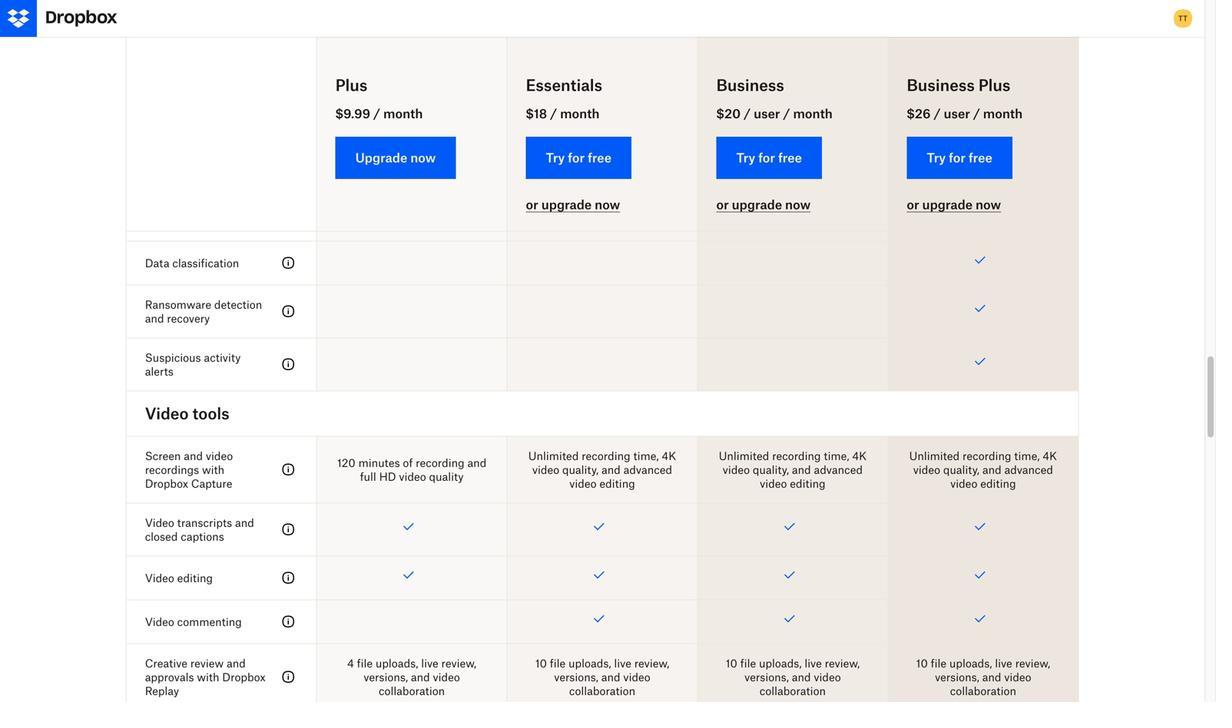 Task type: vqa. For each thing, say whether or not it's contained in the screenshot.
the leftmost Just
no



Task type: locate. For each thing, give the bounding box(es) containing it.
dropbox inside screen and video recordings with dropbox capture
[[145, 477, 188, 490]]

0 vertical spatial dropbox
[[145, 477, 188, 490]]

2 horizontal spatial try for free
[[927, 150, 993, 165]]

1 horizontal spatial unlimited recording time, 4k video quality, and advanced video editing
[[719, 449, 867, 490]]

2 horizontal spatial free
[[969, 150, 993, 165]]

1 advanced from the left
[[624, 463, 672, 476]]

suspicious
[[145, 351, 201, 364]]

2 horizontal spatial advanced
[[1005, 463, 1053, 476]]

1 or upgrade now from the left
[[526, 197, 620, 212]]

unlimited recording time, 4k video quality, and advanced video editing
[[528, 449, 676, 490], [719, 449, 867, 490], [909, 449, 1057, 490]]

0 horizontal spatial or upgrade now link
[[526, 197, 620, 212]]

3 live from the left
[[805, 657, 822, 670]]

time,
[[633, 449, 659, 462], [824, 449, 849, 462], [1014, 449, 1040, 462]]

2 horizontal spatial 10
[[916, 657, 928, 670]]

video for video tools
[[145, 404, 189, 423]]

1 horizontal spatial user
[[944, 106, 970, 121]]

business up $20
[[716, 76, 784, 95]]

4 video from the top
[[145, 615, 174, 628]]

4 collaboration from the left
[[950, 685, 1017, 698]]

business
[[716, 76, 784, 95], [907, 76, 975, 95]]

3 / from the left
[[744, 106, 751, 121]]

0 horizontal spatial 10 file uploads, live review, versions, and video collaboration
[[535, 657, 669, 698]]

1 10 from the left
[[535, 657, 547, 670]]

1 / from the left
[[373, 106, 380, 121]]

3 quality, from the left
[[943, 463, 980, 476]]

2 try for free from the left
[[736, 150, 802, 165]]

3 standard image from the top
[[279, 461, 298, 479]]

2 advanced from the left
[[814, 463, 863, 476]]

1 standard image from the top
[[279, 254, 298, 272]]

2 / from the left
[[550, 106, 557, 121]]

video up the screen at the left bottom
[[145, 404, 189, 423]]

1 standard image from the top
[[279, 302, 298, 321]]

2 upgrade from the left
[[732, 197, 782, 212]]

0 horizontal spatial free
[[588, 150, 612, 165]]

2 or upgrade now link from the left
[[716, 197, 811, 212]]

with inside screen and video recordings with dropbox capture
[[202, 463, 224, 476]]

4 / from the left
[[783, 106, 790, 121]]

1 try from the left
[[546, 150, 565, 165]]

1 horizontal spatial upgrade
[[732, 197, 782, 212]]

1 uploads, from the left
[[376, 657, 418, 670]]

classification
[[172, 257, 239, 270]]

standard image for video editing
[[279, 569, 298, 587]]

tt button
[[1171, 6, 1196, 31]]

video down closed at the left of page
[[145, 572, 174, 585]]

standard image
[[279, 302, 298, 321], [279, 520, 298, 539], [279, 569, 298, 587]]

1 horizontal spatial business
[[907, 76, 975, 95]]

editing
[[600, 477, 635, 490], [790, 477, 826, 490], [981, 477, 1016, 490], [177, 572, 213, 585]]

0 horizontal spatial unlimited
[[528, 449, 579, 462]]

1 versions, from the left
[[364, 671, 408, 684]]

0 horizontal spatial user
[[754, 106, 780, 121]]

2 horizontal spatial or
[[907, 197, 919, 212]]

plus
[[335, 76, 368, 95], [979, 76, 1011, 95]]

2 video from the top
[[145, 516, 174, 529]]

for down the $26 / user / month
[[949, 150, 966, 165]]

/ for $9.99
[[373, 106, 380, 121]]

or upgrade now
[[526, 197, 620, 212], [716, 197, 811, 212], [907, 197, 1001, 212]]

with down review
[[197, 671, 219, 684]]

0 vertical spatial with
[[202, 463, 224, 476]]

2 10 file uploads, live review, versions, and video collaboration from the left
[[726, 657, 860, 698]]

replay
[[145, 685, 179, 698]]

2 try for free link from the left
[[716, 137, 822, 179]]

0 horizontal spatial plus
[[335, 76, 368, 95]]

1 review, from the left
[[441, 657, 476, 670]]

video up closed at the left of page
[[145, 516, 174, 529]]

0 horizontal spatial for
[[568, 150, 585, 165]]

1 vertical spatial standard image
[[279, 520, 298, 539]]

now inside upgrade now 'link'
[[410, 150, 436, 165]]

or upgrade now link
[[526, 197, 620, 212], [716, 197, 811, 212], [907, 197, 1001, 212]]

3 try for free link from the left
[[907, 137, 1013, 179]]

10
[[535, 657, 547, 670], [726, 657, 738, 670], [916, 657, 928, 670]]

captions
[[181, 530, 224, 543]]

1 horizontal spatial quality,
[[753, 463, 789, 476]]

$26
[[907, 106, 931, 121]]

ransomware detection and recovery
[[145, 298, 262, 325]]

1 horizontal spatial for
[[758, 150, 775, 165]]

try for free
[[546, 150, 612, 165], [736, 150, 802, 165], [927, 150, 993, 165]]

3 video from the top
[[145, 572, 174, 585]]

1 try for free from the left
[[546, 150, 612, 165]]

2 live from the left
[[614, 657, 632, 670]]

1 horizontal spatial or
[[716, 197, 729, 212]]

3 or upgrade now from the left
[[907, 197, 1001, 212]]

0 horizontal spatial try for free
[[546, 150, 612, 165]]

1 horizontal spatial plus
[[979, 76, 1011, 95]]

$9.99
[[335, 106, 370, 121]]

video
[[145, 404, 189, 423], [145, 516, 174, 529], [145, 572, 174, 585], [145, 615, 174, 628]]

data classification
[[145, 257, 239, 270]]

standard image for screen and video recordings with dropbox capture
[[279, 461, 298, 479]]

live
[[421, 657, 439, 670], [614, 657, 632, 670], [805, 657, 822, 670], [995, 657, 1013, 670]]

2 uploads, from the left
[[569, 657, 611, 670]]

1 horizontal spatial unlimited
[[719, 449, 769, 462]]

try for free down '$18 / month'
[[546, 150, 612, 165]]

1 quality, from the left
[[562, 463, 599, 476]]

file inside 4 file uploads, live review, versions, and video collaboration
[[357, 657, 373, 670]]

and
[[145, 312, 164, 325], [184, 449, 203, 462], [468, 456, 487, 469], [602, 463, 621, 476], [792, 463, 811, 476], [983, 463, 1002, 476], [235, 516, 254, 529], [227, 657, 246, 670], [411, 671, 430, 684], [601, 671, 621, 684], [792, 671, 811, 684], [982, 671, 1002, 684]]

plus up the $26 / user / month
[[979, 76, 1011, 95]]

free down '$18 / month'
[[588, 150, 612, 165]]

upgrade
[[541, 197, 592, 212], [732, 197, 782, 212], [922, 197, 973, 212]]

and inside screen and video recordings with dropbox capture
[[184, 449, 203, 462]]

2 horizontal spatial unlimited recording time, 4k video quality, and advanced video editing
[[909, 449, 1057, 490]]

review, inside 4 file uploads, live review, versions, and video collaboration
[[441, 657, 476, 670]]

/
[[373, 106, 380, 121], [550, 106, 557, 121], [744, 106, 751, 121], [783, 106, 790, 121], [934, 106, 941, 121], [973, 106, 980, 121]]

$18 / month
[[526, 106, 600, 121]]

10 file uploads, live review, versions, and video collaboration
[[535, 657, 669, 698], [726, 657, 860, 698], [916, 657, 1050, 698]]

0 horizontal spatial try
[[546, 150, 565, 165]]

tools
[[192, 404, 229, 423]]

2 horizontal spatial upgrade
[[922, 197, 973, 212]]

0 horizontal spatial dropbox
[[145, 477, 188, 490]]

1 horizontal spatial 10 file uploads, live review, versions, and video collaboration
[[726, 657, 860, 698]]

0 horizontal spatial business
[[716, 76, 784, 95]]

screen and video recordings with dropbox capture
[[145, 449, 233, 490]]

2 horizontal spatial time,
[[1014, 449, 1040, 462]]

1 vertical spatial dropbox
[[222, 671, 266, 684]]

user
[[754, 106, 780, 121], [944, 106, 970, 121]]

and inside video transcripts and closed captions
[[235, 516, 254, 529]]

creative
[[145, 657, 187, 670]]

recording inside 120 minutes of recording and full hd video quality
[[416, 456, 465, 469]]

month
[[383, 106, 423, 121], [560, 106, 600, 121], [793, 106, 833, 121], [983, 106, 1023, 121]]

2 horizontal spatial or upgrade now link
[[907, 197, 1001, 212]]

1 horizontal spatial dropbox
[[222, 671, 266, 684]]

dropbox down recordings on the bottom left of the page
[[145, 477, 188, 490]]

uploads, inside 4 file uploads, live review, versions, and video collaboration
[[376, 657, 418, 670]]

try for free link down $20 / user / month
[[716, 137, 822, 179]]

recording
[[582, 449, 631, 462], [772, 449, 821, 462], [963, 449, 1012, 462], [416, 456, 465, 469]]

3 unlimited recording time, 4k video quality, and advanced video editing from the left
[[909, 449, 1057, 490]]

$18
[[526, 106, 547, 121]]

video inside 120 minutes of recording and full hd video quality
[[399, 470, 426, 483]]

3 try for free from the left
[[927, 150, 993, 165]]

3 unlimited from the left
[[909, 449, 960, 462]]

2 business from the left
[[907, 76, 975, 95]]

3 upgrade from the left
[[922, 197, 973, 212]]

try for free down $20 / user / month
[[736, 150, 802, 165]]

and inside 4 file uploads, live review, versions, and video collaboration
[[411, 671, 430, 684]]

2 or upgrade now from the left
[[716, 197, 811, 212]]

2 vertical spatial standard image
[[279, 569, 298, 587]]

dropbox
[[145, 477, 188, 490], [222, 671, 266, 684]]

video for video commenting
[[145, 615, 174, 628]]

3 try from the left
[[927, 150, 946, 165]]

3 collaboration from the left
[[760, 685, 826, 698]]

1 10 file uploads, live review, versions, and video collaboration from the left
[[535, 657, 669, 698]]

1 or upgrade now link from the left
[[526, 197, 620, 212]]

1 horizontal spatial free
[[778, 150, 802, 165]]

1 horizontal spatial time,
[[824, 449, 849, 462]]

3 or from the left
[[907, 197, 919, 212]]

4k
[[662, 449, 676, 462], [852, 449, 867, 462], [1043, 449, 1057, 462]]

1 file from the left
[[357, 657, 373, 670]]

standard image
[[279, 254, 298, 272], [279, 355, 298, 374], [279, 461, 298, 479], [279, 613, 298, 631], [279, 668, 298, 686]]

free down the $26 / user / month
[[969, 150, 993, 165]]

2 horizontal spatial 4k
[[1043, 449, 1057, 462]]

/ for $26
[[934, 106, 941, 121]]

0 horizontal spatial time,
[[633, 449, 659, 462]]

quality,
[[562, 463, 599, 476], [753, 463, 789, 476], [943, 463, 980, 476]]

video up "creative"
[[145, 615, 174, 628]]

2 horizontal spatial quality,
[[943, 463, 980, 476]]

try down '$18 / month'
[[546, 150, 565, 165]]

2 user from the left
[[944, 106, 970, 121]]

standard image for ransomware detection and recovery
[[279, 302, 298, 321]]

2 or from the left
[[716, 197, 729, 212]]

business up $26
[[907, 76, 975, 95]]

3 or upgrade now link from the left
[[907, 197, 1001, 212]]

with
[[202, 463, 224, 476], [197, 671, 219, 684]]

user right $20
[[754, 106, 780, 121]]

1 horizontal spatial 10
[[726, 657, 738, 670]]

live inside 4 file uploads, live review, versions, and video collaboration
[[421, 657, 439, 670]]

activity
[[204, 351, 241, 364]]

collaboration inside 4 file uploads, live review, versions, and video collaboration
[[379, 685, 445, 698]]

free down $20 / user / month
[[778, 150, 802, 165]]

0 vertical spatial standard image
[[279, 302, 298, 321]]

approvals
[[145, 671, 194, 684]]

dropbox down review
[[222, 671, 266, 684]]

0 horizontal spatial 10
[[535, 657, 547, 670]]

with up "capture"
[[202, 463, 224, 476]]

user down business plus
[[944, 106, 970, 121]]

unlimited
[[528, 449, 579, 462], [719, 449, 769, 462], [909, 449, 960, 462]]

1 collaboration from the left
[[379, 685, 445, 698]]

suspicious activity alerts
[[145, 351, 241, 378]]

4 standard image from the top
[[279, 613, 298, 631]]

try down $20
[[736, 150, 755, 165]]

1 user from the left
[[754, 106, 780, 121]]

dropbox inside 'creative review and approvals with dropbox replay'
[[222, 671, 266, 684]]

2 free from the left
[[778, 150, 802, 165]]

3 file from the left
[[741, 657, 756, 670]]

1 horizontal spatial advanced
[[814, 463, 863, 476]]

not included image
[[317, 4, 507, 47], [508, 4, 697, 47], [317, 48, 507, 91], [508, 48, 697, 91], [317, 92, 507, 144], [508, 92, 697, 144], [317, 145, 507, 188], [508, 145, 697, 188], [317, 189, 507, 241], [508, 189, 697, 241], [317, 242, 507, 285], [508, 242, 697, 285], [698, 242, 888, 285], [317, 285, 507, 338], [508, 285, 697, 338], [698, 285, 888, 338], [317, 338, 507, 391], [508, 338, 697, 391], [698, 338, 888, 391], [317, 600, 507, 643]]

5 standard image from the top
[[279, 668, 298, 686]]

for down '$18 / month'
[[568, 150, 585, 165]]

2 horizontal spatial try
[[927, 150, 946, 165]]

4 file from the left
[[931, 657, 947, 670]]

standard image for video commenting
[[279, 613, 298, 631]]

with inside 'creative review and approvals with dropbox replay'
[[197, 671, 219, 684]]

for down $20 / user / month
[[758, 150, 775, 165]]

1 horizontal spatial or upgrade now link
[[716, 197, 811, 212]]

1 vertical spatial with
[[197, 671, 219, 684]]

120
[[337, 456, 356, 469]]

0 horizontal spatial upgrade
[[541, 197, 592, 212]]

1 horizontal spatial try for free link
[[716, 137, 822, 179]]

5 / from the left
[[934, 106, 941, 121]]

2 standard image from the top
[[279, 520, 298, 539]]

0 horizontal spatial unlimited recording time, 4k video quality, and advanced video editing
[[528, 449, 676, 490]]

2 month from the left
[[560, 106, 600, 121]]

review,
[[441, 657, 476, 670], [634, 657, 669, 670], [825, 657, 860, 670], [1015, 657, 1050, 670]]

try down $26
[[927, 150, 946, 165]]

versions, inside 4 file uploads, live review, versions, and video collaboration
[[364, 671, 408, 684]]

or upgrade now for 1st try for free 'link' from left's or upgrade now link
[[526, 197, 620, 212]]

2 horizontal spatial or upgrade now
[[907, 197, 1001, 212]]

file
[[357, 657, 373, 670], [550, 657, 566, 670], [741, 657, 756, 670], [931, 657, 947, 670]]

closed
[[145, 530, 178, 543]]

$9.99 / month
[[335, 106, 423, 121]]

/ for $20
[[744, 106, 751, 121]]

0 horizontal spatial advanced
[[624, 463, 672, 476]]

1 horizontal spatial 4k
[[852, 449, 867, 462]]

for
[[568, 150, 585, 165], [758, 150, 775, 165], [949, 150, 966, 165]]

1 horizontal spatial or upgrade now
[[716, 197, 811, 212]]

video editing
[[145, 572, 213, 585]]

dropbox for and
[[145, 477, 188, 490]]

0 horizontal spatial 4k
[[662, 449, 676, 462]]

1 live from the left
[[421, 657, 439, 670]]

1 horizontal spatial try
[[736, 150, 755, 165]]

try for free link
[[526, 137, 632, 179], [716, 137, 822, 179], [907, 137, 1013, 179]]

2 horizontal spatial unlimited
[[909, 449, 960, 462]]

uploads,
[[376, 657, 418, 670], [569, 657, 611, 670], [759, 657, 802, 670], [950, 657, 992, 670]]

advanced
[[624, 463, 672, 476], [814, 463, 863, 476], [1005, 463, 1053, 476]]

minutes
[[359, 456, 400, 469]]

free
[[588, 150, 612, 165], [778, 150, 802, 165], [969, 150, 993, 165]]

now
[[410, 150, 436, 165], [595, 197, 620, 212], [785, 197, 811, 212], [976, 197, 1001, 212]]

plus up $9.99
[[335, 76, 368, 95]]

data
[[145, 257, 170, 270]]

versions,
[[364, 671, 408, 684], [554, 671, 599, 684], [745, 671, 789, 684], [935, 671, 980, 684]]

collaboration
[[379, 685, 445, 698], [569, 685, 636, 698], [760, 685, 826, 698], [950, 685, 1017, 698]]

2 horizontal spatial try for free link
[[907, 137, 1013, 179]]

4 file uploads, live review, versions, and video collaboration
[[347, 657, 476, 698]]

2 horizontal spatial for
[[949, 150, 966, 165]]

2 horizontal spatial 10 file uploads, live review, versions, and video collaboration
[[916, 657, 1050, 698]]

1 horizontal spatial try for free
[[736, 150, 802, 165]]

2 standard image from the top
[[279, 355, 298, 374]]

standard image for suspicious activity alerts
[[279, 355, 298, 374]]

try for free down the $26 / user / month
[[927, 150, 993, 165]]

120 minutes of recording and full hd video quality
[[337, 456, 487, 483]]

0 horizontal spatial or upgrade now
[[526, 197, 620, 212]]

0 horizontal spatial or
[[526, 197, 538, 212]]

try
[[546, 150, 565, 165], [736, 150, 755, 165], [927, 150, 946, 165]]

try for free link down '$18 / month'
[[526, 137, 632, 179]]

capture
[[191, 477, 232, 490]]

try for free link down the $26 / user / month
[[907, 137, 1013, 179]]

3 review, from the left
[[825, 657, 860, 670]]

video
[[206, 449, 233, 462], [532, 463, 560, 476], [723, 463, 750, 476], [913, 463, 941, 476], [399, 470, 426, 483], [570, 477, 597, 490], [760, 477, 787, 490], [951, 477, 978, 490], [433, 671, 460, 684], [623, 671, 651, 684], [814, 671, 841, 684], [1004, 671, 1032, 684]]

2 review, from the left
[[634, 657, 669, 670]]

4 versions, from the left
[[935, 671, 980, 684]]

1 video from the top
[[145, 404, 189, 423]]

1 business from the left
[[716, 76, 784, 95]]

0 horizontal spatial try for free link
[[526, 137, 632, 179]]

video inside video transcripts and closed captions
[[145, 516, 174, 529]]

0 horizontal spatial quality,
[[562, 463, 599, 476]]

or
[[526, 197, 538, 212], [716, 197, 729, 212], [907, 197, 919, 212]]

3 standard image from the top
[[279, 569, 298, 587]]

1 upgrade from the left
[[541, 197, 592, 212]]



Task type: describe. For each thing, give the bounding box(es) containing it.
ransomware
[[145, 298, 211, 311]]

3 month from the left
[[793, 106, 833, 121]]

screen
[[145, 449, 181, 462]]

2 file from the left
[[550, 657, 566, 670]]

1 free from the left
[[588, 150, 612, 165]]

recordings
[[145, 463, 199, 476]]

commenting
[[177, 615, 242, 628]]

3 10 from the left
[[916, 657, 928, 670]]

upgrade for or upgrade now link related to 3rd try for free 'link' from the left
[[922, 197, 973, 212]]

business plus
[[907, 76, 1011, 95]]

2 collaboration from the left
[[569, 685, 636, 698]]

1 4k from the left
[[662, 449, 676, 462]]

tt
[[1179, 13, 1188, 23]]

hd
[[379, 470, 396, 483]]

2 quality, from the left
[[753, 463, 789, 476]]

$20
[[716, 106, 741, 121]]

and inside 120 minutes of recording and full hd video quality
[[468, 456, 487, 469]]

4 review, from the left
[[1015, 657, 1050, 670]]

with for review
[[197, 671, 219, 684]]

2 versions, from the left
[[554, 671, 599, 684]]

4 uploads, from the left
[[950, 657, 992, 670]]

business for business
[[716, 76, 784, 95]]

or upgrade now link for 1st try for free 'link' from left
[[526, 197, 620, 212]]

1 unlimited from the left
[[528, 449, 579, 462]]

3 versions, from the left
[[745, 671, 789, 684]]

3 time, from the left
[[1014, 449, 1040, 462]]

2 try from the left
[[736, 150, 755, 165]]

1 for from the left
[[568, 150, 585, 165]]

transcripts
[[177, 516, 232, 529]]

video for video transcripts and closed captions
[[145, 516, 174, 529]]

video commenting
[[145, 615, 242, 628]]

1 try for free link from the left
[[526, 137, 632, 179]]

1 plus from the left
[[335, 76, 368, 95]]

2 for from the left
[[758, 150, 775, 165]]

upgrade for or upgrade now link related to 2nd try for free 'link' from left
[[732, 197, 782, 212]]

video for video editing
[[145, 572, 174, 585]]

1 unlimited recording time, 4k video quality, and advanced video editing from the left
[[528, 449, 676, 490]]

user for $20
[[754, 106, 780, 121]]

of
[[403, 456, 413, 469]]

upgrade for 1st try for free 'link' from left's or upgrade now link
[[541, 197, 592, 212]]

upgrade now
[[355, 150, 436, 165]]

2 time, from the left
[[824, 449, 849, 462]]

or upgrade now link for 3rd try for free 'link' from the left
[[907, 197, 1001, 212]]

dropbox for review
[[222, 671, 266, 684]]

upgrade
[[355, 150, 407, 165]]

try for free for 2nd try for free 'link' from left
[[736, 150, 802, 165]]

standard image for data classification
[[279, 254, 298, 272]]

2 plus from the left
[[979, 76, 1011, 95]]

4 month from the left
[[983, 106, 1023, 121]]

$26 / user / month
[[907, 106, 1023, 121]]

1 month from the left
[[383, 106, 423, 121]]

video inside screen and video recordings with dropbox capture
[[206, 449, 233, 462]]

or upgrade now for or upgrade now link related to 3rd try for free 'link' from the left
[[907, 197, 1001, 212]]

quality
[[429, 470, 464, 483]]

creative review and approvals with dropbox replay
[[145, 657, 266, 698]]

video tools
[[145, 404, 229, 423]]

4 live from the left
[[995, 657, 1013, 670]]

3 uploads, from the left
[[759, 657, 802, 670]]

recovery
[[167, 312, 210, 325]]

and inside ransomware detection and recovery
[[145, 312, 164, 325]]

try for free for 3rd try for free 'link' from the left
[[927, 150, 993, 165]]

6 / from the left
[[973, 106, 980, 121]]

1 time, from the left
[[633, 449, 659, 462]]

standard image for video transcripts and closed captions
[[279, 520, 298, 539]]

review
[[190, 657, 224, 670]]

try for free for 1st try for free 'link' from left
[[546, 150, 612, 165]]

4
[[347, 657, 354, 670]]

essentials
[[526, 76, 602, 95]]

3 for from the left
[[949, 150, 966, 165]]

user for $26
[[944, 106, 970, 121]]

$20 / user / month
[[716, 106, 833, 121]]

upgrade now link
[[335, 137, 456, 179]]

/ for $18
[[550, 106, 557, 121]]

detection
[[214, 298, 262, 311]]

3 free from the left
[[969, 150, 993, 165]]

video transcripts and closed captions
[[145, 516, 254, 543]]

full
[[360, 470, 376, 483]]

3 advanced from the left
[[1005, 463, 1053, 476]]

2 unlimited recording time, 4k video quality, and advanced video editing from the left
[[719, 449, 867, 490]]

2 4k from the left
[[852, 449, 867, 462]]

or upgrade now for or upgrade now link related to 2nd try for free 'link' from left
[[716, 197, 811, 212]]

3 10 file uploads, live review, versions, and video collaboration from the left
[[916, 657, 1050, 698]]

standard image for creative review and approvals with dropbox replay
[[279, 668, 298, 686]]

3 4k from the left
[[1043, 449, 1057, 462]]

2 10 from the left
[[726, 657, 738, 670]]

and inside 'creative review and approvals with dropbox replay'
[[227, 657, 246, 670]]

alerts
[[145, 365, 174, 378]]

or upgrade now link for 2nd try for free 'link' from left
[[716, 197, 811, 212]]

business for business plus
[[907, 76, 975, 95]]

2 unlimited from the left
[[719, 449, 769, 462]]

with for and
[[202, 463, 224, 476]]

video inside 4 file uploads, live review, versions, and video collaboration
[[433, 671, 460, 684]]

1 or from the left
[[526, 197, 538, 212]]



